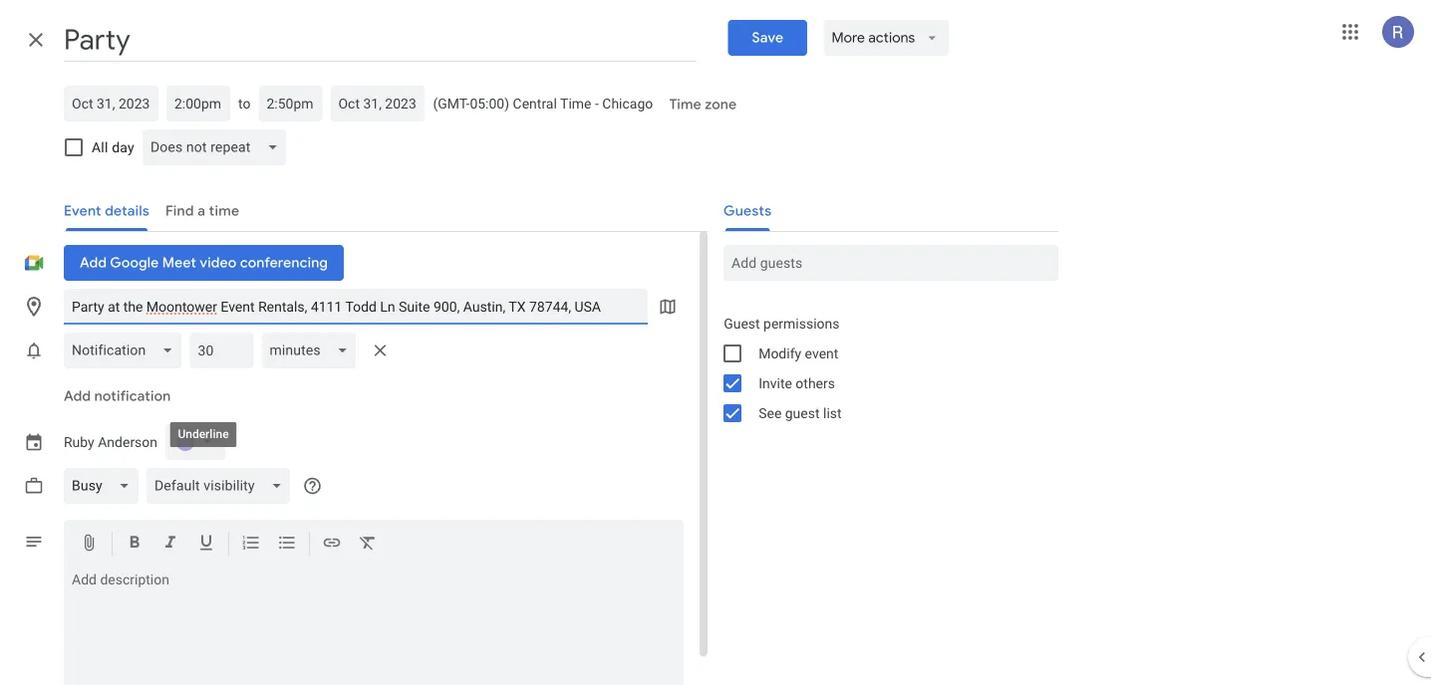 Task type: locate. For each thing, give the bounding box(es) containing it.
time inside button
[[669, 96, 701, 114]]

invite
[[759, 375, 792, 392]]

permissions
[[764, 315, 840, 332]]

Guests text field
[[732, 245, 1051, 281]]

time zone button
[[661, 87, 745, 123]]

End time text field
[[267, 92, 314, 116]]

05:00)
[[470, 95, 509, 112]]

formatting options toolbar
[[64, 520, 684, 569]]

None field
[[142, 130, 294, 165], [64, 333, 190, 369], [262, 333, 364, 369], [64, 468, 146, 504], [146, 468, 298, 504], [142, 130, 294, 165], [64, 333, 190, 369], [262, 333, 364, 369], [64, 468, 146, 504], [146, 468, 298, 504]]

add notification button
[[56, 373, 179, 421]]

(gmt-
[[433, 95, 470, 112]]

group containing guest permissions
[[708, 309, 1059, 429]]

bold image
[[125, 533, 145, 557]]

insert link image
[[322, 533, 342, 557]]

day
[[112, 139, 134, 155]]

chicago
[[602, 95, 653, 112]]

add notification
[[64, 388, 171, 406]]

add
[[64, 388, 91, 406]]

to
[[238, 95, 251, 112]]

Location text field
[[72, 289, 640, 325]]

guest
[[785, 405, 820, 422]]

modify event
[[759, 345, 839, 362]]

see
[[759, 405, 782, 422]]

invite others
[[759, 375, 835, 392]]

actions
[[868, 29, 915, 47]]

End date text field
[[338, 92, 417, 116]]

ruby anderson
[[64, 434, 158, 451]]

event
[[805, 345, 839, 362]]

time zone
[[669, 96, 737, 114]]

list
[[823, 405, 842, 422]]

Start date text field
[[72, 92, 151, 116]]

anderson
[[98, 434, 158, 451]]

group
[[708, 309, 1059, 429]]

time left zone
[[669, 96, 701, 114]]

30 minutes before element
[[64, 329, 396, 373]]

remove formatting image
[[358, 533, 378, 557]]

-
[[595, 95, 599, 112]]

1 horizontal spatial time
[[669, 96, 701, 114]]

Minutes in advance for notification number field
[[198, 333, 246, 369]]

save
[[752, 29, 784, 47]]

time
[[560, 95, 592, 112], [669, 96, 701, 114]]

central
[[513, 95, 557, 112]]

time left -
[[560, 95, 592, 112]]

0 horizontal spatial time
[[560, 95, 592, 112]]

save button
[[728, 20, 808, 56]]



Task type: vqa. For each thing, say whether or not it's contained in the screenshot.
"Description" text field
yes



Task type: describe. For each thing, give the bounding box(es) containing it.
guest permissions
[[724, 315, 840, 332]]

numbered list image
[[241, 533, 261, 557]]

underline
[[178, 428, 229, 442]]

Title text field
[[64, 18, 696, 62]]

all
[[92, 139, 108, 155]]

notification
[[94, 388, 171, 406]]

more
[[832, 29, 865, 47]]

modify
[[759, 345, 802, 362]]

ruby
[[64, 434, 94, 451]]

arrow_drop_down
[[923, 29, 941, 47]]

Description text field
[[64, 572, 684, 686]]

see guest list
[[759, 405, 842, 422]]

all day
[[92, 139, 134, 155]]

zone
[[705, 96, 737, 114]]

others
[[796, 375, 835, 392]]

italic image
[[160, 533, 180, 557]]

more actions arrow_drop_down
[[832, 29, 941, 47]]

Start time text field
[[174, 92, 222, 116]]

underline image
[[196, 533, 216, 557]]

bulleted list image
[[277, 533, 297, 557]]

guest
[[724, 315, 760, 332]]

(gmt-05:00) central time - chicago
[[433, 95, 653, 112]]



